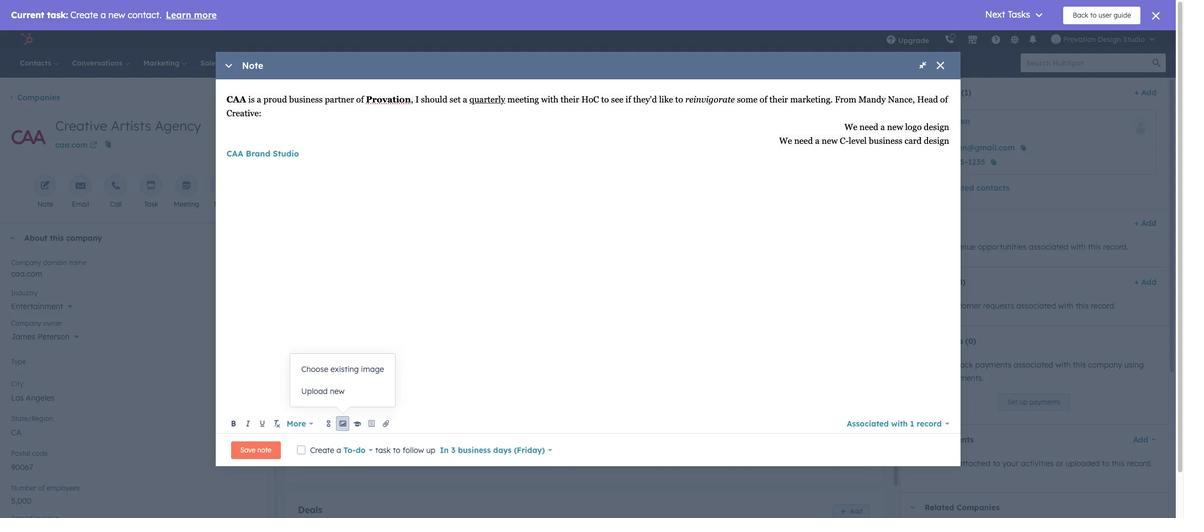 Task type: vqa. For each thing, say whether or not it's contained in the screenshot.
Howard N/A image
no



Task type: describe. For each thing, give the bounding box(es) containing it.
associated
[[847, 419, 889, 429]]

collect and track payments associated with this company using hubspot payments.
[[912, 360, 1144, 383]]

track the customer requests associated with this record.
[[912, 301, 1116, 311]]

0 vertical spatial martin sheen
[[919, 116, 970, 126]]

1 vertical spatial note
[[38, 200, 53, 209]]

about this company button
[[0, 223, 256, 253]]

1 horizontal spatial martinsheen@gmail.com link
[[919, 141, 1015, 154]]

call
[[110, 200, 122, 209]]

they'd
[[633, 94, 657, 105]]

choose existing image
[[301, 365, 384, 375]]

0 vertical spatial email
[[72, 200, 89, 209]]

see
[[611, 94, 623, 105]]

martin sheen link for martinsheen@gmail.com
[[332, 453, 383, 463]]

martin sheen link for view associated contacts
[[919, 116, 970, 126]]

1 vertical spatial +1
[[604, 453, 613, 463]]

State/Region text field
[[11, 422, 256, 444]]

1 vertical spatial 555-
[[635, 453, 651, 463]]

save note button
[[231, 442, 281, 459]]

actions
[[215, 93, 243, 103]]

artists
[[111, 118, 151, 134]]

owner for company owner
[[43, 319, 62, 328]]

level
[[849, 136, 867, 146]]

1 vertical spatial martinsheen@gmail.com
[[467, 453, 563, 463]]

0 horizontal spatial companies
[[17, 93, 60, 103]]

reinvigorate
[[685, 94, 735, 105]]

more button
[[284, 416, 316, 432]]

hoc
[[581, 94, 599, 105]]

caa brand studio link
[[226, 148, 299, 159]]

from
[[835, 94, 856, 105]]

1 horizontal spatial need
[[860, 122, 878, 132]]

Number of employees text field
[[11, 491, 256, 509]]

task to follow up
[[373, 446, 438, 455]]

notifications button
[[1024, 30, 1042, 48]]

to left your at the right
[[993, 459, 1000, 469]]

0 vertical spatial more
[[214, 200, 230, 209]]

postal
[[11, 450, 30, 458]]

0 vertical spatial we
[[845, 122, 857, 132]]

contacts
[[977, 183, 1010, 193]]

activities
[[1021, 459, 1054, 469]]

meeting
[[174, 200, 199, 209]]

creative artists agency
[[55, 118, 201, 134]]

business inside popup button
[[458, 446, 491, 455]]

1 horizontal spatial up
[[1020, 398, 1028, 407]]

associated inside "link"
[[933, 183, 974, 193]]

set
[[450, 94, 461, 105]]

james peterson image
[[1051, 34, 1061, 44]]

do
[[356, 446, 366, 455]]

company domain name caa.com
[[11, 259, 86, 279]]

new inside button
[[330, 387, 345, 397]]

a down the mandy
[[880, 122, 885, 132]]

we need a new logo design we need a new c-level business card design caa brand studio
[[226, 122, 949, 159]]

track the revenue opportunities associated with this record.
[[912, 242, 1128, 252]]

calling icon button
[[940, 32, 959, 46]]

type
[[11, 358, 26, 366]]

logo
[[905, 122, 922, 132]]

create for create a
[[310, 446, 334, 455]]

some of their marketing. from mandy nance, head of creative:
[[226, 94, 950, 119]]

contact
[[302, 382, 328, 390]]

City text field
[[11, 387, 256, 409]]

to-
[[343, 446, 356, 455]]

of right partner
[[356, 94, 364, 105]]

this for track the revenue opportunities associated with this record.
[[1088, 242, 1101, 252]]

your
[[1002, 459, 1019, 469]]

phone
[[601, 431, 625, 439]]

deals (0) button
[[900, 209, 1130, 238]]

task
[[144, 200, 158, 209]]

the for customer
[[933, 301, 945, 311]]

+ add for track the customer requests associated with this record.
[[1134, 278, 1156, 287]]

companies inside related companies dropdown button
[[957, 503, 1000, 513]]

+ add button for track the customer requests associated with this record.
[[1134, 276, 1156, 289]]

overview link
[[285, 87, 352, 114]]

link opens in a new window image
[[90, 142, 97, 150]]

to-do
[[343, 446, 366, 455]]

view
[[912, 183, 930, 193]]

city
[[11, 380, 23, 388]]

uploaded
[[1065, 459, 1100, 469]]

0 horizontal spatial martin sheen
[[332, 453, 383, 463]]

record
[[917, 419, 942, 429]]

upload
[[301, 387, 328, 397]]

meeting image
[[182, 181, 191, 191]]

more inside 'popup button'
[[287, 419, 306, 429]]

1 vertical spatial martinsheen@gmail.com link
[[467, 453, 563, 463]]

companies link
[[9, 93, 60, 103]]

with for collect and track payments associated with this company using hubspot payments.
[[1056, 360, 1071, 370]]

0 vertical spatial +1 (223) 555-1235
[[919, 157, 985, 167]]

postal code
[[11, 450, 47, 458]]

set up payments
[[1007, 398, 1060, 407]]

marketplaces button
[[961, 30, 984, 48]]

record. for track the customer requests associated with this record.
[[1091, 301, 1116, 311]]

1 vertical spatial martin
[[332, 453, 357, 463]]

caa.com inside company domain name caa.com
[[11, 269, 42, 279]]

+ add button for track the revenue opportunities associated with this record.
[[1134, 217, 1156, 230]]

mandy
[[859, 94, 886, 105]]

deals for deals (0)
[[925, 218, 946, 228]]

payments.
[[946, 374, 984, 383]]

contacts (1)
[[925, 88, 971, 98]]

domain
[[43, 259, 67, 267]]

1
[[910, 419, 914, 429]]

of right head at right
[[940, 94, 948, 105]]

to right like in the top of the page
[[675, 94, 683, 105]]

add for contacts (1) dropdown button
[[1141, 88, 1156, 98]]

0 vertical spatial caa.com
[[55, 140, 88, 150]]

1 caa from the top
[[226, 94, 246, 105]]

set
[[1007, 398, 1018, 407]]

settings link
[[1008, 33, 1021, 45]]

studio inside we need a new logo design we need a new c-level business card design caa brand studio
[[273, 148, 299, 159]]

add inside popup button
[[1133, 435, 1148, 445]]

studio inside popup button
[[1123, 35, 1145, 44]]

menu containing provation design studio
[[878, 30, 1163, 48]]

2 horizontal spatial new
[[887, 122, 903, 132]]

industry
[[11, 289, 38, 297]]

help image
[[991, 35, 1001, 45]]

follow
[[403, 446, 424, 455]]

caa inside we need a new logo design we need a new c-level business card design caa brand studio
[[226, 148, 243, 159]]

a left c- at the top
[[815, 136, 820, 146]]

should
[[421, 94, 447, 105]]

tickets (0)
[[925, 278, 966, 287]]

0 vertical spatial martin
[[919, 116, 944, 126]]

0 vertical spatial number
[[627, 431, 656, 439]]

1 vertical spatial need
[[794, 136, 813, 146]]

0 vertical spatial business
[[289, 94, 323, 105]]

caret image
[[909, 507, 916, 510]]

press to sort. image for phone number
[[855, 430, 859, 438]]

and
[[938, 360, 952, 370]]

add for the tickets (0) dropdown button
[[1141, 278, 1156, 287]]

provation design studio
[[1063, 35, 1145, 44]]

1 horizontal spatial new
[[822, 136, 838, 146]]

create date
[[363, 382, 403, 390]]

0 horizontal spatial sheen
[[359, 453, 383, 463]]

c-
[[840, 136, 849, 146]]

contacts for contacts
[[298, 360, 337, 371]]

+ add for track the revenue opportunities associated with this record.
[[1134, 218, 1156, 228]]

0 horizontal spatial 1235
[[651, 453, 667, 463]]

state/region
[[11, 415, 53, 423]]

payments (0) button
[[900, 327, 1152, 356]]

(223) inside button
[[930, 157, 949, 167]]

about this company
[[24, 233, 102, 243]]

phone number
[[601, 431, 656, 439]]

(0) for tickets (0)
[[955, 278, 966, 287]]

company for company owner
[[11, 319, 41, 328]]

(0) for payments (0)
[[965, 337, 976, 347]]

image
[[361, 365, 384, 375]]

0 vertical spatial martinsheen@gmail.com
[[919, 143, 1015, 153]]

create a
[[310, 446, 343, 455]]

existing
[[331, 365, 359, 375]]

+1 inside +1 (223) 555-1235 button
[[919, 157, 927, 167]]

business inside we need a new logo design we need a new c-level business card design caa brand studio
[[869, 136, 902, 146]]

1 vertical spatial we
[[779, 136, 792, 146]]

contacts for contacts (1)
[[925, 88, 959, 98]]

hubspot
[[912, 374, 944, 383]]

Search search field
[[301, 400, 435, 420]]

caa.com link
[[55, 136, 99, 153]]

1 their from the left
[[561, 94, 579, 105]]

2 vertical spatial record.
[[1127, 459, 1152, 469]]

the for files
[[927, 459, 939, 469]]

0 horizontal spatial +1 (223) 555-1235
[[604, 453, 667, 463]]

save note
[[240, 446, 271, 454]]

marketing.
[[790, 94, 833, 105]]

a left to-
[[336, 446, 341, 455]]

create date button
[[359, 379, 412, 393]]

related companies
[[925, 503, 1000, 513]]

james peterson
[[11, 332, 70, 342]]

with for track the customer requests associated with this record.
[[1058, 301, 1074, 311]]



Task type: locate. For each thing, give the bounding box(es) containing it.
calling icon image
[[945, 35, 955, 45]]

martin sheen link
[[919, 116, 970, 126], [332, 453, 383, 463]]

design right logo
[[924, 122, 949, 132]]

press to sort. element for email
[[577, 430, 581, 439]]

studio right design
[[1123, 35, 1145, 44]]

0 horizontal spatial owner
[[43, 319, 62, 328]]

caret image inside about this company dropdown button
[[9, 237, 15, 240]]

nance,
[[888, 94, 915, 105]]

caa.com up industry
[[11, 269, 42, 279]]

caret image for contacts (1)
[[909, 91, 916, 94]]

record. for track the revenue opportunities associated with this record.
[[1103, 242, 1128, 252]]

0 vertical spatial +1
[[919, 157, 927, 167]]

companies right related
[[957, 503, 1000, 513]]

1 + from the top
[[1134, 88, 1139, 98]]

link opens in a new window image
[[90, 140, 97, 153]]

+1 (223) 555-1235 down phone number
[[604, 453, 667, 463]]

press to sort. element for phone number
[[855, 430, 859, 439]]

caret image for about this company
[[9, 237, 15, 240]]

track down deals (0)
[[912, 242, 931, 252]]

0 horizontal spatial deals
[[298, 505, 322, 516]]

0 horizontal spatial caret image
[[9, 237, 15, 240]]

press to sort. element for name
[[439, 430, 443, 439]]

caa left brand
[[226, 148, 243, 159]]

create inside popup button
[[363, 382, 385, 390]]

create for create date
[[363, 382, 385, 390]]

activities link
[[352, 87, 417, 114]]

1 vertical spatial provation
[[366, 94, 411, 105]]

code
[[32, 450, 47, 458]]

1235 inside button
[[968, 157, 985, 167]]

associated with 1 record
[[847, 419, 942, 429]]

0 vertical spatial company
[[11, 259, 41, 267]]

actor
[[919, 131, 935, 139]]

owner inside popup button
[[330, 382, 350, 390]]

3 + from the top
[[1134, 278, 1139, 287]]

1 vertical spatial contacts
[[298, 360, 337, 371]]

email up in 3 business days (friday)
[[463, 431, 485, 439]]

1 vertical spatial +
[[1134, 218, 1139, 228]]

owner up peterson
[[43, 319, 62, 328]]

+ for track the revenue opportunities associated with this record.
[[1134, 218, 1139, 228]]

2 design from the top
[[924, 136, 949, 146]]

provation inside popup button
[[1063, 35, 1096, 44]]

2 caa from the top
[[226, 148, 243, 159]]

of right some on the right top
[[760, 94, 767, 105]]

1 vertical spatial (223)
[[615, 453, 633, 463]]

1 vertical spatial business
[[869, 136, 902, 146]]

0 vertical spatial 1235
[[968, 157, 985, 167]]

to right task
[[393, 446, 401, 455]]

1 horizontal spatial studio
[[1123, 35, 1145, 44]]

creative
[[55, 118, 107, 134]]

1 horizontal spatial owner
[[330, 382, 350, 390]]

business right proud
[[289, 94, 323, 105]]

note image
[[40, 181, 50, 191]]

+ add
[[1134, 88, 1156, 98], [1134, 218, 1156, 228], [1134, 278, 1156, 287]]

2 their from the left
[[769, 94, 788, 105]]

0 horizontal spatial create
[[310, 446, 334, 455]]

3
[[451, 446, 456, 455]]

0 vertical spatial record.
[[1103, 242, 1128, 252]]

new down choose existing image button
[[330, 387, 345, 397]]

design right card
[[924, 136, 949, 146]]

payments right the track
[[975, 360, 1011, 370]]

need left c- at the top
[[794, 136, 813, 146]]

1 design from the top
[[924, 122, 949, 132]]

search image
[[1153, 59, 1160, 67]]

note right the minimize dialog icon
[[242, 60, 263, 71]]

to-do button
[[343, 444, 373, 457]]

company
[[11, 259, 41, 267], [11, 319, 41, 328]]

view associated contacts
[[912, 183, 1010, 193]]

entertainment button
[[11, 296, 256, 314]]

contacts inside dropdown button
[[925, 88, 959, 98]]

company inside company domain name caa.com
[[11, 259, 41, 267]]

1 vertical spatial number
[[11, 484, 36, 493]]

view associated contacts link
[[912, 182, 1010, 195]]

menu
[[878, 30, 1163, 48]]

tickets (0) button
[[900, 268, 1130, 297]]

more image
[[217, 181, 227, 191]]

0 horizontal spatial payments
[[975, 360, 1011, 370]]

associated for opportunities
[[1029, 242, 1068, 252]]

3 + add from the top
[[1134, 278, 1156, 287]]

1 track from the top
[[912, 242, 931, 252]]

associated down the tickets (0) dropdown button
[[1016, 301, 1056, 311]]

1 vertical spatial +1 (223) 555-1235
[[604, 453, 667, 463]]

add
[[1141, 88, 1156, 98], [1141, 218, 1156, 228], [1141, 278, 1156, 287], [1133, 435, 1148, 445], [850, 508, 862, 516]]

0 horizontal spatial martinsheen@gmail.com
[[467, 453, 563, 463]]

press to sort. element up in
[[439, 430, 443, 439]]

1 vertical spatial record.
[[1091, 301, 1116, 311]]

set up payments link
[[998, 394, 1070, 412]]

task image
[[146, 181, 156, 191]]

new left logo
[[887, 122, 903, 132]]

associated for requests
[[1016, 301, 1056, 311]]

up right set
[[1020, 398, 1028, 407]]

actions button
[[208, 87, 258, 109]]

the right see on the bottom of the page
[[927, 459, 939, 469]]

1 horizontal spatial caa.com
[[55, 140, 88, 150]]

company left using
[[1088, 360, 1122, 370]]

revenue
[[947, 242, 976, 252]]

their left hoc
[[561, 94, 579, 105]]

2 press to sort. element from the left
[[577, 430, 581, 439]]

payments right set
[[1029, 398, 1060, 407]]

1 horizontal spatial business
[[458, 446, 491, 455]]

this for track the customer requests associated with this record.
[[1076, 301, 1089, 311]]

3 + add button from the top
[[1134, 276, 1156, 289]]

0 horizontal spatial we
[[779, 136, 792, 146]]

we down marketing.
[[779, 136, 792, 146]]

the for revenue
[[933, 242, 945, 252]]

1 vertical spatial create
[[310, 446, 334, 455]]

press to sort. element
[[439, 430, 443, 439], [577, 430, 581, 439], [855, 430, 859, 439]]

design
[[1098, 35, 1121, 44]]

with for track the revenue opportunities associated with this record.
[[1071, 242, 1086, 252]]

add for the deals (0) dropdown button
[[1141, 218, 1156, 228]]

track
[[954, 360, 973, 370]]

1 horizontal spatial martin sheen
[[919, 116, 970, 126]]

or
[[1056, 459, 1063, 469]]

agency
[[155, 118, 201, 134]]

0 vertical spatial note
[[242, 60, 263, 71]]

minimize dialog image
[[224, 62, 233, 71]]

using
[[1124, 360, 1144, 370]]

(friday)
[[514, 446, 545, 455]]

1 company from the top
[[11, 259, 41, 267]]

company up name
[[66, 233, 102, 243]]

of left employees
[[38, 484, 45, 493]]

card
[[905, 136, 922, 146]]

caret image up nance,
[[909, 91, 916, 94]]

2 vertical spatial business
[[458, 446, 491, 455]]

days
[[493, 446, 512, 455]]

0 vertical spatial 555-
[[951, 157, 968, 167]]

+ add button
[[1134, 86, 1156, 99], [1134, 217, 1156, 230], [1134, 276, 1156, 289]]

1 horizontal spatial we
[[845, 122, 857, 132]]

1 vertical spatial email
[[463, 431, 485, 439]]

(1)
[[961, 88, 971, 98]]

1 horizontal spatial +1
[[919, 157, 927, 167]]

a
[[257, 94, 261, 105], [463, 94, 467, 105], [880, 122, 885, 132], [815, 136, 820, 146], [336, 446, 341, 455]]

caret image inside contacts (1) dropdown button
[[909, 91, 916, 94]]

associated for payments
[[1014, 360, 1053, 370]]

track for track the revenue opportunities associated with this record.
[[912, 242, 931, 252]]

0 vertical spatial companies
[[17, 93, 60, 103]]

head
[[917, 94, 938, 105]]

close dialog image
[[936, 62, 945, 71]]

the down tickets
[[933, 301, 945, 311]]

contacts left (1)
[[925, 88, 959, 98]]

deals (0)
[[925, 218, 960, 228]]

with inside collect and track payments associated with this company using hubspot payments.
[[1056, 360, 1071, 370]]

record.
[[1103, 242, 1128, 252], [1091, 301, 1116, 311], [1127, 459, 1152, 469]]

company up james
[[11, 319, 41, 328]]

1 + add button from the top
[[1134, 86, 1156, 99]]

1 horizontal spatial martin
[[919, 116, 944, 126]]

2 press to sort. image from the left
[[577, 430, 581, 438]]

navigation containing overview
[[285, 87, 417, 114]]

email down the email icon
[[72, 200, 89, 209]]

1235 up view associated contacts
[[968, 157, 985, 167]]

(223)
[[930, 157, 949, 167], [615, 453, 633, 463]]

0 horizontal spatial martin sheen link
[[332, 453, 383, 463]]

this inside collect and track payments associated with this company using hubspot payments.
[[1073, 360, 1086, 370]]

0 horizontal spatial +1
[[604, 453, 613, 463]]

save
[[240, 446, 256, 454]]

2 horizontal spatial press to sort. image
[[855, 430, 859, 438]]

their inside some of their marketing. from mandy nance, head of creative:
[[769, 94, 788, 105]]

number down postal at the bottom
[[11, 484, 36, 493]]

0 horizontal spatial contacts
[[298, 360, 337, 371]]

(0) up the track
[[965, 337, 976, 347]]

track down tickets
[[912, 301, 931, 311]]

0 vertical spatial the
[[933, 242, 945, 252]]

1 horizontal spatial note
[[242, 60, 263, 71]]

,
[[411, 94, 413, 105]]

sheen right to-
[[359, 453, 383, 463]]

we up c- at the top
[[845, 122, 857, 132]]

create down image
[[363, 382, 385, 390]]

provation left i
[[366, 94, 411, 105]]

contacts
[[925, 88, 959, 98], [298, 360, 337, 371]]

+1 (223) 555-1235 button
[[919, 156, 985, 169]]

0 vertical spatial create
[[363, 382, 385, 390]]

0 vertical spatial owner
[[43, 319, 62, 328]]

1 vertical spatial owner
[[330, 382, 350, 390]]

studio
[[1123, 35, 1145, 44], [273, 148, 299, 159]]

notifications image
[[1028, 35, 1038, 45]]

like
[[659, 94, 673, 105]]

(0) up revenue
[[949, 218, 960, 228]]

provation design studio button
[[1045, 30, 1161, 48]]

caa.com down creative
[[55, 140, 88, 150]]

(0) for deals (0)
[[949, 218, 960, 228]]

1 horizontal spatial companies
[[957, 503, 1000, 513]]

3 press to sort. image from the left
[[855, 430, 859, 438]]

to left see
[[601, 94, 609, 105]]

+ for track the customer requests associated with this record.
[[1134, 278, 1139, 287]]

2 horizontal spatial press to sort. element
[[855, 430, 859, 439]]

0 horizontal spatial their
[[561, 94, 579, 105]]

555- inside button
[[951, 157, 968, 167]]

+1 down card
[[919, 157, 927, 167]]

0 horizontal spatial martin
[[332, 453, 357, 463]]

marketplaces image
[[968, 35, 978, 45]]

provation right james peterson icon
[[1063, 35, 1096, 44]]

0 horizontal spatial email
[[72, 200, 89, 209]]

attached
[[958, 459, 991, 469]]

create down name
[[310, 446, 334, 455]]

(223) down phone number
[[615, 453, 633, 463]]

email image
[[76, 181, 86, 191]]

to
[[601, 94, 609, 105], [675, 94, 683, 105], [393, 446, 401, 455], [993, 459, 1000, 469], [1102, 459, 1110, 469]]

1 horizontal spatial more
[[287, 419, 306, 429]]

the left revenue
[[933, 242, 945, 252]]

1 horizontal spatial 555-
[[951, 157, 968, 167]]

meeting
[[507, 94, 539, 105]]

associated down the deals (0) dropdown button
[[1029, 242, 1068, 252]]

0 horizontal spatial (223)
[[615, 453, 633, 463]]

martinsheen@gmail.com
[[919, 143, 1015, 153], [467, 453, 563, 463]]

2 vertical spatial + add
[[1134, 278, 1156, 287]]

1 horizontal spatial their
[[769, 94, 788, 105]]

sheen down (1)
[[947, 116, 970, 126]]

1 vertical spatial martin sheen link
[[332, 453, 383, 463]]

+1 down phone
[[604, 453, 613, 463]]

name
[[308, 431, 328, 439]]

press to sort. image
[[439, 430, 443, 438], [577, 430, 581, 438], [855, 430, 859, 438]]

Postal code text field
[[11, 456, 256, 478]]

brand
[[246, 148, 270, 159]]

1 vertical spatial company
[[1088, 360, 1122, 370]]

0 vertical spatial deals
[[925, 218, 946, 228]]

2 company from the top
[[11, 319, 41, 328]]

1 vertical spatial martin sheen
[[332, 453, 383, 463]]

555- up view associated contacts
[[951, 157, 968, 167]]

associated down +1 (223) 555-1235 button
[[933, 183, 974, 193]]

1 horizontal spatial (223)
[[930, 157, 949, 167]]

0 vertical spatial company
[[66, 233, 102, 243]]

1 vertical spatial caret image
[[9, 237, 15, 240]]

2 track from the top
[[912, 301, 931, 311]]

note down note image
[[38, 200, 53, 209]]

+1 (223) 555-1235 up view associated contacts
[[919, 157, 985, 167]]

expand dialog image
[[918, 62, 927, 71]]

2 vertical spatial (0)
[[965, 337, 976, 347]]

martin sheen
[[919, 116, 970, 126], [332, 453, 383, 463]]

companies up creative
[[17, 93, 60, 103]]

add inside button
[[850, 508, 862, 516]]

associated inside collect and track payments associated with this company using hubspot payments.
[[1014, 360, 1053, 370]]

1 press to sort. image from the left
[[439, 430, 443, 438]]

press to sort. element down 'associated' at bottom right
[[855, 430, 859, 439]]

1 vertical spatial up
[[426, 446, 435, 455]]

number right phone
[[627, 431, 656, 439]]

up
[[1020, 398, 1028, 407], [426, 446, 435, 455]]

navigation
[[285, 87, 417, 114]]

1 vertical spatial the
[[933, 301, 945, 311]]

press to sort. element left phone
[[577, 430, 581, 439]]

caret image
[[909, 91, 916, 94], [9, 237, 15, 240]]

contacts up the contact
[[298, 360, 337, 371]]

business left card
[[869, 136, 902, 146]]

call image
[[111, 181, 121, 191]]

james
[[11, 332, 35, 342]]

0 vertical spatial payments
[[975, 360, 1011, 370]]

1 vertical spatial payments
[[1029, 398, 1060, 407]]

1 vertical spatial studio
[[273, 148, 299, 159]]

partner
[[325, 94, 354, 105]]

0 vertical spatial + add button
[[1134, 86, 1156, 99]]

caa left the is
[[226, 94, 246, 105]]

1 vertical spatial company
[[11, 319, 41, 328]]

business right 3
[[458, 446, 491, 455]]

1 vertical spatial + add
[[1134, 218, 1156, 228]]

we
[[845, 122, 857, 132], [779, 136, 792, 146]]

up left in
[[426, 446, 435, 455]]

0 vertical spatial caret image
[[909, 91, 916, 94]]

1 horizontal spatial martin sheen link
[[919, 116, 970, 126]]

related companies button
[[900, 493, 1156, 519]]

company owner
[[11, 319, 62, 328]]

2 horizontal spatial business
[[869, 136, 902, 146]]

their right some on the right top
[[769, 94, 788, 105]]

(223) down actor
[[930, 157, 949, 167]]

1 vertical spatial sheen
[[359, 453, 383, 463]]

to right uploaded
[[1102, 459, 1110, 469]]

press to sort. image for name
[[439, 430, 443, 438]]

upgrade
[[898, 36, 929, 45]]

if
[[626, 94, 631, 105]]

menu item
[[937, 30, 939, 48]]

0 horizontal spatial note
[[38, 200, 53, 209]]

2 + add from the top
[[1134, 218, 1156, 228]]

1 horizontal spatial payments
[[1029, 398, 1060, 407]]

associated down payments (0) dropdown button in the right of the page
[[1014, 360, 1053, 370]]

more down more image at left
[[214, 200, 230, 209]]

a right the is
[[257, 94, 261, 105]]

deals inside dropdown button
[[925, 218, 946, 228]]

0 horizontal spatial provation
[[366, 94, 411, 105]]

company down about
[[11, 259, 41, 267]]

+1 (223) 555-1235
[[919, 157, 985, 167], [604, 453, 667, 463]]

0 horizontal spatial martinsheen@gmail.com link
[[467, 453, 563, 463]]

555- down phone number
[[635, 453, 651, 463]]

creative:
[[226, 108, 262, 119]]

0 horizontal spatial business
[[289, 94, 323, 105]]

press to sort. image down 'associated' at bottom right
[[855, 430, 859, 438]]

Search HubSpot search field
[[1021, 54, 1156, 72]]

2 vertical spatial new
[[330, 387, 345, 397]]

this for collect and track payments associated with this company using hubspot payments.
[[1073, 360, 1086, 370]]

2 + add button from the top
[[1134, 217, 1156, 230]]

this inside dropdown button
[[50, 233, 64, 243]]

need up level
[[860, 122, 878, 132]]

press to sort. image up in
[[439, 430, 443, 438]]

associated with 1 record button
[[847, 416, 949, 432]]

upgrade image
[[886, 35, 896, 45]]

1 horizontal spatial sheen
[[947, 116, 970, 126]]

about
[[24, 233, 47, 243]]

upload new
[[301, 387, 345, 397]]

(0) right tickets
[[955, 278, 966, 287]]

a right set
[[463, 94, 467, 105]]

2 + from the top
[[1134, 218, 1139, 228]]

activities
[[368, 95, 401, 105]]

payments inside collect and track payments associated with this company using hubspot payments.
[[975, 360, 1011, 370]]

sheen
[[947, 116, 970, 126], [359, 453, 383, 463]]

3 press to sort. element from the left
[[855, 430, 859, 439]]

overview
[[301, 95, 337, 105]]

1 vertical spatial deals
[[298, 505, 322, 516]]

new left c- at the top
[[822, 136, 838, 146]]

press to sort. image left phone
[[577, 430, 581, 438]]

1235 down phone number
[[651, 453, 667, 463]]

related
[[925, 503, 954, 513]]

deals for deals
[[298, 505, 322, 516]]

task
[[375, 446, 391, 455]]

files
[[941, 459, 955, 469]]

owner for contact owner
[[330, 382, 350, 390]]

track for track the customer requests associated with this record.
[[912, 301, 931, 311]]

+
[[1134, 88, 1139, 98], [1134, 218, 1139, 228], [1134, 278, 1139, 287]]

choose
[[301, 365, 328, 375]]

1 vertical spatial new
[[822, 136, 838, 146]]

1 press to sort. element from the left
[[439, 430, 443, 439]]

opportunities
[[978, 242, 1027, 252]]

company for company domain name caa.com
[[11, 259, 41, 267]]

1 + add from the top
[[1134, 88, 1156, 98]]

requests
[[983, 301, 1014, 311]]

1 vertical spatial caa
[[226, 148, 243, 159]]

peterson
[[38, 332, 70, 342]]

more down upload
[[287, 419, 306, 429]]

attachments button
[[900, 425, 1122, 455]]

2 vertical spatial +
[[1134, 278, 1139, 287]]

studio right brand
[[273, 148, 299, 159]]

2 vertical spatial + add button
[[1134, 276, 1156, 289]]

caret image left about
[[9, 237, 15, 240]]

settings image
[[1009, 35, 1019, 45]]

hubspot image
[[20, 33, 33, 46]]

the
[[933, 242, 945, 252], [933, 301, 945, 311], [927, 459, 939, 469]]

owner down choose existing image
[[330, 382, 350, 390]]

see
[[912, 459, 925, 469]]

0 vertical spatial up
[[1020, 398, 1028, 407]]

company inside collect and track payments associated with this company using hubspot payments.
[[1088, 360, 1122, 370]]

design
[[924, 122, 949, 132], [924, 136, 949, 146]]

1 horizontal spatial press to sort. element
[[577, 430, 581, 439]]

company inside dropdown button
[[66, 233, 102, 243]]

with inside associated with 1 record popup button
[[891, 419, 908, 429]]

new
[[887, 122, 903, 132], [822, 136, 838, 146], [330, 387, 345, 397]]

press to sort. image for email
[[577, 430, 581, 438]]



